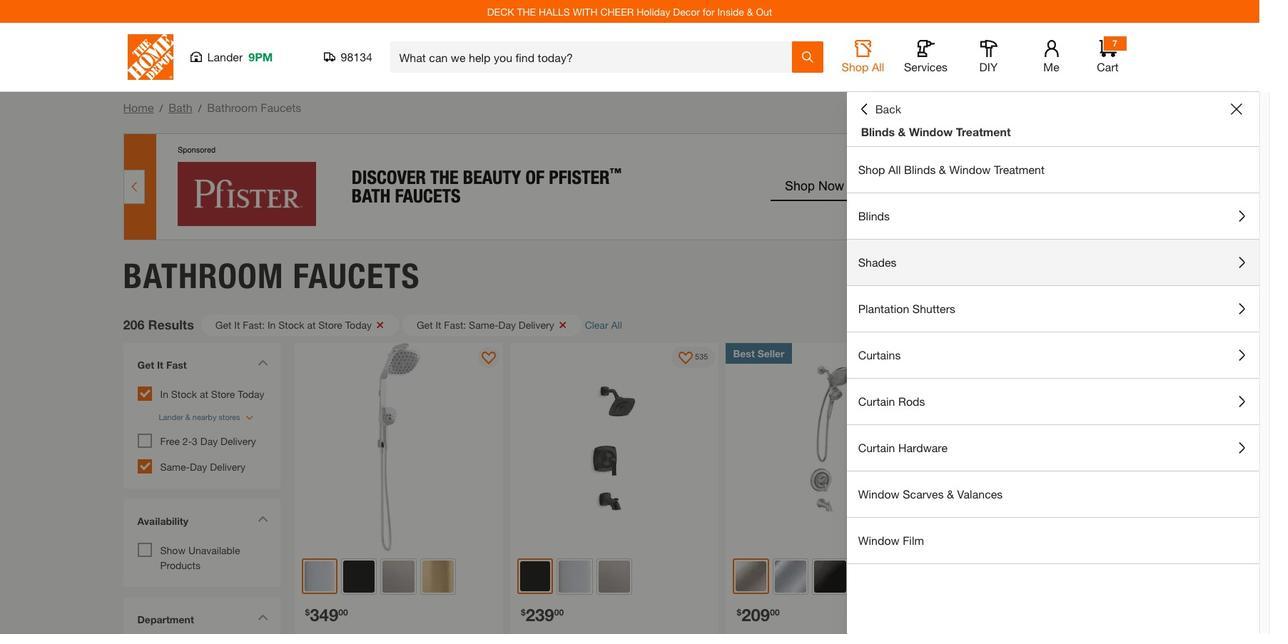 Task type: locate. For each thing, give the bounding box(es) containing it.
0 horizontal spatial fast:
[[243, 319, 265, 331]]

0 vertical spatial delivery
[[519, 319, 554, 331]]

00 inside $ 239 00
[[555, 607, 564, 618]]

window
[[909, 125, 953, 139], [950, 163, 991, 176], [859, 488, 900, 501], [859, 534, 900, 548]]

bathroom down lander
[[207, 101, 258, 114]]

239
[[526, 605, 555, 625]]

out
[[756, 5, 773, 17]]

delivery down free 2-3 day delivery
[[210, 461, 246, 473]]

treatment inside menu
[[994, 163, 1045, 176]]

polished chrome image left vibrant brushed nickel icon
[[559, 561, 591, 593]]

1 horizontal spatial in
[[268, 319, 276, 331]]

it
[[234, 319, 240, 331], [436, 319, 442, 331], [157, 359, 164, 371]]

0 horizontal spatial in
[[160, 388, 168, 400]]

day
[[499, 319, 516, 331], [200, 436, 218, 448], [190, 461, 207, 473]]

all right clear
[[611, 319, 622, 331]]

2 vertical spatial blinds
[[859, 209, 890, 223]]

all inside menu
[[889, 163, 901, 176]]

0 vertical spatial day
[[499, 319, 516, 331]]

in
[[268, 319, 276, 331], [160, 388, 168, 400]]

1 horizontal spatial get
[[216, 319, 232, 331]]

it inside get it fast link
[[157, 359, 164, 371]]

today inside "button"
[[345, 319, 372, 331]]

1 horizontal spatial matte black image
[[520, 562, 551, 592]]

blinds for blinds & window treatment
[[861, 125, 895, 139]]

0 vertical spatial store
[[319, 319, 343, 331]]

1 horizontal spatial same-
[[469, 319, 499, 331]]

delivery
[[519, 319, 554, 331], [221, 436, 256, 448], [210, 461, 246, 473]]

3 00 from the left
[[770, 607, 780, 618]]

get for get it fast: in stock at store today
[[216, 319, 232, 331]]

1 vertical spatial in
[[160, 388, 168, 400]]

curtain left hardware
[[859, 441, 896, 455]]

2 vertical spatial day
[[190, 461, 207, 473]]

0 horizontal spatial $
[[305, 607, 310, 618]]

shop for shop all blinds & window treatment
[[859, 163, 886, 176]]

1 vertical spatial shop
[[859, 163, 886, 176]]

shop all blinds & window treatment
[[859, 163, 1045, 176]]

1 vertical spatial blinds
[[905, 163, 936, 176]]

1 $ from the left
[[305, 607, 310, 618]]

fast
[[166, 359, 187, 371]]

2 horizontal spatial it
[[436, 319, 442, 331]]

menu containing shop all blinds & window treatment
[[847, 147, 1260, 565]]

00 inside $ 209 00
[[770, 607, 780, 618]]

/ left the bath
[[160, 102, 163, 114]]

rods
[[899, 395, 926, 408]]

2 curtain from the top
[[859, 441, 896, 455]]

get for get it fast
[[137, 359, 154, 371]]

0 vertical spatial today
[[345, 319, 372, 331]]

services
[[905, 60, 948, 74]]

shop inside button
[[842, 60, 869, 74]]

1 vertical spatial treatment
[[994, 163, 1045, 176]]

3
[[192, 436, 198, 448]]

0 vertical spatial treatment
[[956, 125, 1011, 139]]

get for get it fast: same-day delivery
[[417, 319, 433, 331]]

What can we help you find today? search field
[[399, 42, 791, 72]]

00
[[339, 607, 348, 618], [555, 607, 564, 618], [770, 607, 780, 618]]

2 00 from the left
[[555, 607, 564, 618]]

1 vertical spatial faucets
[[293, 255, 420, 297]]

treatment up blinds button
[[994, 163, 1045, 176]]

treatment
[[956, 125, 1011, 139], [994, 163, 1045, 176]]

all for clear all
[[611, 319, 622, 331]]

unavailable
[[188, 545, 240, 557]]

$ inside $ 209 00
[[737, 607, 742, 618]]

/
[[160, 102, 163, 114], [198, 102, 202, 114]]

get inside get it fast link
[[137, 359, 154, 371]]

diy button
[[966, 40, 1012, 74]]

window up shop all blinds & window treatment
[[909, 125, 953, 139]]

deck the halls with cheer holiday decor for inside & out link
[[487, 5, 773, 17]]

it inside get it fast: same-day delivery button
[[436, 319, 442, 331]]

shop down back button
[[859, 163, 886, 176]]

it for get it fast: same-day delivery
[[436, 319, 442, 331]]

0 vertical spatial blinds
[[861, 125, 895, 139]]

1 vertical spatial day
[[200, 436, 218, 448]]

1 curtain from the top
[[859, 395, 896, 408]]

fast: for in
[[243, 319, 265, 331]]

1 horizontal spatial fast:
[[444, 319, 466, 331]]

menu
[[847, 147, 1260, 565]]

1 horizontal spatial today
[[345, 319, 372, 331]]

feedback link image
[[1252, 241, 1271, 318]]

0 vertical spatial at
[[307, 319, 316, 331]]

inside
[[718, 5, 745, 17]]

$ inside $ 239 00
[[521, 607, 526, 618]]

1 vertical spatial stock
[[171, 388, 197, 400]]

chrome image
[[775, 561, 807, 593]]

2 vertical spatial all
[[611, 319, 622, 331]]

deck
[[487, 5, 514, 17]]

bathroom
[[207, 101, 258, 114], [123, 255, 284, 297]]

delivery left clear
[[519, 319, 554, 331]]

2 horizontal spatial all
[[889, 163, 901, 176]]

matte black image up 239
[[520, 562, 551, 592]]

1 horizontal spatial all
[[872, 60, 885, 74]]

matte black image
[[343, 561, 375, 593], [815, 561, 847, 593], [520, 562, 551, 592]]

$ for 349
[[305, 607, 310, 618]]

store inside "button"
[[319, 319, 343, 331]]

get it fast
[[137, 359, 187, 371]]

2 $ from the left
[[521, 607, 526, 618]]

me button
[[1029, 40, 1075, 74]]

the home depot logo image
[[127, 34, 173, 80]]

get inside get it fast: in stock at store today "button"
[[216, 319, 232, 331]]

get it fast: in stock at store today
[[216, 319, 372, 331]]

0 horizontal spatial /
[[160, 102, 163, 114]]

valances
[[958, 488, 1003, 501]]

0 vertical spatial faucets
[[261, 101, 301, 114]]

curtain
[[859, 395, 896, 408], [859, 441, 896, 455]]

day inside button
[[499, 319, 516, 331]]

at down get it fast link
[[200, 388, 208, 400]]

same- inside button
[[469, 319, 499, 331]]

& left out
[[747, 5, 754, 17]]

hardware
[[899, 441, 948, 455]]

blinds up shades
[[859, 209, 890, 223]]

at down bathroom faucets on the left
[[307, 319, 316, 331]]

0 horizontal spatial all
[[611, 319, 622, 331]]

matte black image left vibrant brushed nickel image
[[343, 561, 375, 593]]

0 vertical spatial in
[[268, 319, 276, 331]]

2 horizontal spatial get
[[417, 319, 433, 331]]

halls
[[539, 5, 570, 17]]

in down get it fast
[[160, 388, 168, 400]]

$ for 209
[[737, 607, 742, 618]]

1 horizontal spatial at
[[307, 319, 316, 331]]

vibrant brushed nickel image
[[383, 561, 415, 593]]

stock
[[279, 319, 305, 331], [171, 388, 197, 400]]

stock down bathroom faucets on the left
[[279, 319, 305, 331]]

blinds inside blinds button
[[859, 209, 890, 223]]

0 horizontal spatial matte black image
[[343, 561, 375, 593]]

0 vertical spatial same-
[[469, 319, 499, 331]]

0 vertical spatial stock
[[279, 319, 305, 331]]

2 horizontal spatial 00
[[770, 607, 780, 618]]

1 horizontal spatial store
[[319, 319, 343, 331]]

1 vertical spatial all
[[889, 163, 901, 176]]

fast: inside button
[[444, 319, 466, 331]]

0 horizontal spatial at
[[200, 388, 208, 400]]

0 horizontal spatial 00
[[339, 607, 348, 618]]

0 vertical spatial curtain
[[859, 395, 896, 408]]

/ right bath link
[[198, 102, 202, 114]]

bathroom up results
[[123, 255, 284, 297]]

349
[[310, 605, 339, 625]]

1 horizontal spatial it
[[234, 319, 240, 331]]

$ inside $ 349 00
[[305, 607, 310, 618]]

0 horizontal spatial stock
[[171, 388, 197, 400]]

3 $ from the left
[[737, 607, 742, 618]]

1 vertical spatial curtain
[[859, 441, 896, 455]]

1 vertical spatial at
[[200, 388, 208, 400]]

206 results
[[123, 317, 194, 333]]

same-day delivery link
[[160, 461, 246, 473]]

0 vertical spatial shop
[[842, 60, 869, 74]]

cart 7
[[1097, 38, 1119, 74]]

1 horizontal spatial /
[[198, 102, 202, 114]]

all down blinds & window treatment
[[889, 163, 901, 176]]

2 horizontal spatial $
[[737, 607, 742, 618]]

holiday
[[637, 5, 671, 17]]

window left film
[[859, 534, 900, 548]]

get it fast: in stock at store today button
[[201, 315, 399, 336]]

polished chrome image
[[559, 561, 591, 593], [304, 562, 335, 592]]

& down back
[[898, 125, 906, 139]]

vibrant brushed moderne brass image
[[423, 561, 454, 593]]

0 horizontal spatial get
[[137, 359, 154, 371]]

treatment up shop all blinds & window treatment
[[956, 125, 1011, 139]]

at
[[307, 319, 316, 331], [200, 388, 208, 400]]

1 horizontal spatial 00
[[555, 607, 564, 618]]

it inside get it fast: in stock at store today "button"
[[234, 319, 240, 331]]

window inside the "window film" link
[[859, 534, 900, 548]]

today
[[345, 319, 372, 331], [238, 388, 265, 400]]

home link
[[123, 101, 154, 114]]

polished chrome image up 349
[[304, 562, 335, 592]]

matte black image right 'chrome' "image"
[[815, 561, 847, 593]]

free 2-3 day delivery
[[160, 436, 256, 448]]

services button
[[903, 40, 949, 74]]

1 fast: from the left
[[243, 319, 265, 331]]

store
[[319, 319, 343, 331], [211, 388, 235, 400]]

back
[[876, 102, 902, 116]]

1 00 from the left
[[339, 607, 348, 618]]

0 horizontal spatial it
[[157, 359, 164, 371]]

1 horizontal spatial $
[[521, 607, 526, 618]]

fast:
[[243, 319, 265, 331], [444, 319, 466, 331]]

0 horizontal spatial same-
[[160, 461, 190, 473]]

shop up back button
[[842, 60, 869, 74]]

cart
[[1097, 60, 1119, 74]]

all up back button
[[872, 60, 885, 74]]

fast: for same-
[[444, 319, 466, 331]]

1 vertical spatial today
[[238, 388, 265, 400]]

1 horizontal spatial polished chrome image
[[559, 561, 591, 593]]

delivery right 3 at the left of the page
[[221, 436, 256, 448]]

0 vertical spatial all
[[872, 60, 885, 74]]

fast: inside "button"
[[243, 319, 265, 331]]

shop
[[842, 60, 869, 74], [859, 163, 886, 176]]

blinds down back button
[[861, 125, 895, 139]]

plantation shutters
[[859, 302, 956, 316]]

blinds down blinds & window treatment
[[905, 163, 936, 176]]

window scarves & valances
[[859, 488, 1003, 501]]

curtain left the "rods"
[[859, 395, 896, 408]]

blinds & window treatment
[[861, 125, 1011, 139]]

get inside get it fast: same-day delivery button
[[417, 319, 433, 331]]

curtain for curtain rods
[[859, 395, 896, 408]]

shutters
[[913, 302, 956, 316]]

same-
[[469, 319, 499, 331], [160, 461, 190, 473]]

0 horizontal spatial store
[[211, 388, 235, 400]]

get it fast link
[[130, 350, 273, 383]]

in down bathroom faucets on the left
[[268, 319, 276, 331]]

home
[[123, 101, 154, 114]]

00 inside $ 349 00
[[339, 607, 348, 618]]

with
[[573, 5, 598, 17]]

$
[[305, 607, 310, 618], [521, 607, 526, 618], [737, 607, 742, 618]]

1 horizontal spatial stock
[[279, 319, 305, 331]]

window left scarves
[[859, 488, 900, 501]]

window down blinds & window treatment
[[950, 163, 991, 176]]

stock down fast
[[171, 388, 197, 400]]

2 fast: from the left
[[444, 319, 466, 331]]



Task type: vqa. For each thing, say whether or not it's contained in the screenshot.
Valances
yes



Task type: describe. For each thing, give the bounding box(es) containing it.
products
[[160, 560, 201, 572]]

lander
[[207, 50, 243, 64]]

1 / from the left
[[160, 102, 163, 114]]

availability
[[137, 515, 188, 528]]

98134 button
[[324, 50, 373, 64]]

00 for 239
[[555, 607, 564, 618]]

0 vertical spatial bathroom
[[207, 101, 258, 114]]

it for get it fast: in stock at store today
[[234, 319, 240, 331]]

attract with magnetix 6-spray single handle shower faucet 1.75 gpm  in spot resist brushed nickel (valve included) image
[[942, 343, 1151, 552]]

shades
[[859, 256, 897, 269]]

shop all blinds & window treatment link
[[847, 147, 1260, 193]]

all for shop all
[[872, 60, 885, 74]]

show unavailable products
[[160, 545, 240, 572]]

delivery inside button
[[519, 319, 554, 331]]

in inside "button"
[[268, 319, 276, 331]]

$ 209 00
[[737, 605, 780, 625]]

window film
[[859, 534, 925, 548]]

free
[[160, 436, 180, 448]]

2 horizontal spatial matte black image
[[815, 561, 847, 593]]

shop all
[[842, 60, 885, 74]]

bathroom faucets
[[123, 255, 420, 297]]

curtains
[[859, 348, 901, 362]]

lander 9pm
[[207, 50, 273, 64]]

in stock at store today
[[160, 388, 265, 400]]

spot resist brushed nickel image
[[736, 562, 767, 592]]

decor
[[673, 5, 700, 17]]

$ 239 00
[[521, 605, 564, 625]]

clear all button
[[585, 318, 633, 333]]

curtain hardware button
[[847, 426, 1260, 471]]

curtain for curtain hardware
[[859, 441, 896, 455]]

show
[[160, 545, 186, 557]]

best seller
[[734, 347, 785, 359]]

00 for 209
[[770, 607, 780, 618]]

window film link
[[847, 518, 1260, 564]]

curtain rods button
[[847, 379, 1260, 425]]

show unavailable products link
[[160, 545, 240, 572]]

shop all button
[[841, 40, 886, 74]]

clear all
[[585, 319, 622, 331]]

best
[[734, 347, 755, 359]]

cheer
[[601, 5, 634, 17]]

department
[[137, 614, 194, 626]]

1 vertical spatial store
[[211, 388, 235, 400]]

1 vertical spatial delivery
[[221, 436, 256, 448]]

film
[[903, 534, 925, 548]]

it for get it fast
[[157, 359, 164, 371]]

2-
[[183, 436, 192, 448]]

$ for 239
[[521, 607, 526, 618]]

curtains button
[[847, 333, 1260, 378]]

1 vertical spatial bathroom
[[123, 255, 284, 297]]

all for shop all blinds & window treatment
[[889, 163, 901, 176]]

deck the halls with cheer holiday decor for inside & out
[[487, 5, 773, 17]]

window inside shop all blinds & window treatment link
[[950, 163, 991, 176]]

0 horizontal spatial polished chrome image
[[304, 562, 335, 592]]

same-day delivery
[[160, 461, 246, 473]]

diy
[[980, 60, 998, 74]]

brecklyn single handle 6-spray tub shower faucet w/ magnetix rainshower in spot resist brushed nickel (valve included) image
[[726, 343, 935, 552]]

get it fast: same-day delivery
[[417, 319, 554, 331]]

drawer close image
[[1232, 104, 1243, 115]]

results
[[148, 317, 194, 333]]

the
[[517, 5, 536, 17]]

206
[[123, 317, 145, 333]]

get it fast: same-day delivery button
[[403, 315, 582, 336]]

$ 349 00
[[305, 605, 348, 625]]

in stock at store today link
[[160, 388, 265, 400]]

& down blinds & window treatment
[[939, 163, 947, 176]]

windet showering rail combo in polished chrome image
[[294, 343, 503, 552]]

2 vertical spatial delivery
[[210, 461, 246, 473]]

& right scarves
[[947, 488, 955, 501]]

scarves
[[903, 488, 944, 501]]

plantation
[[859, 302, 910, 316]]

0 horizontal spatial today
[[238, 388, 265, 400]]

free 2-3 day delivery link
[[160, 436, 256, 448]]

back button
[[859, 102, 902, 116]]

98134
[[341, 50, 373, 64]]

availability link
[[130, 507, 273, 540]]

at inside "button"
[[307, 319, 316, 331]]

9pm
[[249, 50, 273, 64]]

curtain rods
[[859, 395, 926, 408]]

00 for 349
[[339, 607, 348, 618]]

window scarves & valances link
[[847, 472, 1260, 518]]

window inside window scarves & valances link
[[859, 488, 900, 501]]

vibrant brushed nickel image
[[599, 561, 631, 593]]

shades button
[[847, 240, 1260, 286]]

bath link
[[169, 101, 193, 114]]

home / bath / bathroom faucets
[[123, 101, 301, 114]]

7
[[1113, 38, 1118, 49]]

shop for shop all
[[842, 60, 869, 74]]

blinds for blinds
[[859, 209, 890, 223]]

plantation shutters button
[[847, 286, 1260, 332]]

209
[[742, 605, 770, 625]]

1 vertical spatial same-
[[160, 461, 190, 473]]

clear
[[585, 319, 609, 331]]

department link
[[130, 605, 273, 635]]

for
[[703, 5, 715, 17]]

me
[[1044, 60, 1060, 74]]

bath
[[169, 101, 193, 114]]

stock inside "button"
[[279, 319, 305, 331]]

2 / from the left
[[198, 102, 202, 114]]

curtain hardware
[[859, 441, 948, 455]]

seller
[[758, 347, 785, 359]]

blinds inside shop all blinds & window treatment link
[[905, 163, 936, 176]]

rubicon 1-handle 3-spray tub and shower faucet in matte black (valve included) image
[[510, 343, 719, 552]]

blinds button
[[847, 193, 1260, 239]]



